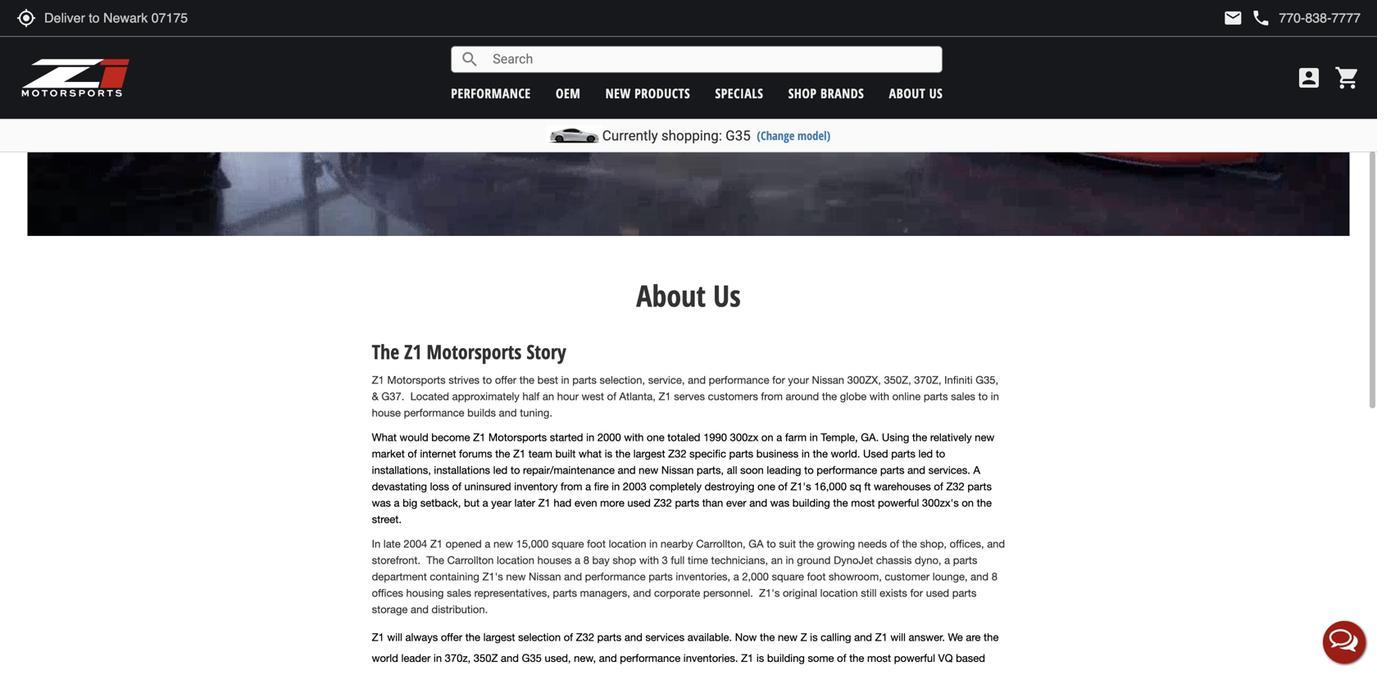 Task type: locate. For each thing, give the bounding box(es) containing it.
from inside z1 motorsports strives to offer the best in parts selection, service, and performance for your nissan 300zx, 350z, 370z, infiniti g35, & g37.  located approximately half an hour west of atlanta, z1 serves customers from around the globe with online parts sales to in house performance builds and tuning.
[[761, 390, 783, 403]]

new up 2003
[[639, 464, 659, 477]]

phone
[[1251, 8, 1271, 28]]

one
[[647, 431, 665, 444], [758, 480, 775, 493]]

a down technicians, on the right bottom
[[734, 571, 739, 583]]

1 vertical spatial square
[[772, 571, 804, 583]]

powerplants
[[372, 673, 431, 676]]

will up world
[[387, 631, 402, 644]]

some
[[808, 652, 834, 665]]

parts down services. a
[[968, 480, 992, 493]]

0 horizontal spatial largest
[[483, 631, 515, 644]]

0 horizontal spatial used
[[628, 497, 651, 509]]

0 vertical spatial an
[[543, 390, 554, 403]]

1 vertical spatial powerful
[[894, 652, 936, 665]]

location
[[609, 538, 647, 550], [497, 554, 535, 567], [820, 587, 858, 600]]

1 vertical spatial more
[[543, 673, 568, 676]]

1 horizontal spatial on
[[762, 431, 774, 444]]

new products
[[606, 84, 690, 102]]

with down 350z
[[491, 673, 511, 676]]

0 horizontal spatial was
[[372, 497, 391, 509]]

shop brands
[[788, 84, 864, 102]]

foot up bay
[[587, 538, 606, 550]]

the
[[372, 338, 399, 365], [427, 554, 444, 567]]

0 horizontal spatial nissan
[[529, 571, 561, 583]]

parts down the lounge,
[[952, 587, 977, 600]]

1 vertical spatial for
[[910, 587, 923, 600]]

1 horizontal spatial the
[[427, 554, 444, 567]]

to inside z1 will always offer the largest selection of z32 parts and services available. now the new z is calling and z1 will answer. we are the world leader in 370z, 350z and g35 used, new, and performance inventories. z1 is building some of the most powerful vq based powerplants on the road with much more to come!
[[571, 673, 580, 676]]

used inside in late 2004 z1 opened a new 15,000 square foot location in nearby carrollton, ga to suit the growing needs of the shop, offices, and storefront.  the carrollton location houses a 8 bay shop with 3 full time technicians, an in ground dynojet chassis dyno, a parts department containing z1's new nissan and performance parts inventories, a 2,000 square foot showroom, customer lounge, and 8 offices housing sales representatives, parts managers, and corporate personnel.  z1's original location still exists for used parts storage and distribution.
[[926, 587, 950, 600]]

1990
[[704, 431, 727, 444]]

what is
[[579, 448, 613, 460]]

offer
[[495, 374, 517, 386], [441, 631, 462, 644]]

in down g35,
[[991, 390, 999, 403]]

vq
[[938, 652, 953, 665]]

model)
[[798, 127, 831, 143]]

1 vertical spatial led
[[493, 464, 508, 477]]

the right forums
[[495, 448, 510, 460]]

1 horizontal spatial about us
[[889, 84, 943, 102]]

used
[[628, 497, 651, 509], [926, 587, 950, 600]]

1 vertical spatial z1's
[[482, 571, 503, 583]]

1 vertical spatial g35
[[522, 652, 542, 665]]

a right but
[[483, 497, 488, 509]]

to inside in late 2004 z1 opened a new 15,000 square foot location in nearby carrollton, ga to suit the growing needs of the shop, offices, and storefront.  the carrollton location houses a 8 bay shop with 3 full time technicians, an in ground dynojet chassis dyno, a parts department containing z1's new nissan and performance parts inventories, a 2,000 square foot showroom, customer lounge, and 8 offices housing sales representatives, parts managers, and corporate personnel.  z1's original location still exists for used parts storage and distribution.
[[767, 538, 776, 550]]

2 vertical spatial motorsports
[[489, 431, 547, 444]]

0 vertical spatial on
[[762, 431, 774, 444]]

1 horizontal spatial location
[[609, 538, 647, 550]]

2 vertical spatial nissan
[[529, 571, 561, 583]]

1 horizontal spatial us
[[929, 84, 943, 102]]

1 horizontal spatial z1's
[[759, 587, 780, 600]]

used down 2003
[[628, 497, 651, 509]]

oem link
[[556, 84, 581, 102]]

z32 inside z1 will always offer the largest selection of z32 parts and services available. now the new z is calling and z1 will answer. we are the world leader in 370z, 350z and g35 used, new, and performance inventories. z1 is building some of the most powerful vq based powerplants on the road with much more to come!
[[576, 631, 594, 644]]

managers,
[[580, 587, 630, 600]]

0 horizontal spatial offer
[[441, 631, 462, 644]]

half
[[523, 390, 540, 403]]

0 horizontal spatial z1's
[[482, 571, 503, 583]]

0 horizontal spatial for
[[772, 374, 785, 386]]

shop
[[613, 554, 636, 567]]

of up 300zx's
[[934, 480, 943, 493]]

0 horizontal spatial led
[[493, 464, 508, 477]]

z1 motorsports strives to offer the best in parts selection, service, and performance for your nissan 300zx, 350z, 370z, infiniti g35, & g37.  located approximately half an hour west of atlanta, z1 serves customers from around the globe with online parts sales to in house performance builds and tuning.
[[372, 374, 999, 419]]

motorsports inside z1 motorsports strives to offer the best in parts selection, service, and performance for your nissan 300zx, 350z, 370z, infiniti g35, & g37.  located approximately half an hour west of atlanta, z1 serves customers from around the globe with online parts sales to in house performance builds and tuning.
[[387, 374, 446, 386]]

temple,
[[821, 431, 858, 444]]

2 vertical spatial location
[[820, 587, 858, 600]]

sales
[[951, 390, 976, 403], [447, 587, 471, 600]]

largest inside z1 will always offer the largest selection of z32 parts and services available. now the new z is calling and z1 will answer. we are the world leader in 370z, 350z and g35 used, new, and performance inventories. z1 is building some of the most powerful vq based powerplants on the road with much more to come!
[[483, 631, 515, 644]]

most inside z1 will always offer the largest selection of z32 parts and services available. now the new z is calling and z1 will answer. we are the world leader in 370z, 350z and g35 used, new, and performance inventories. z1 is building some of the most powerful vq based powerplants on the road with much more to come!
[[867, 652, 891, 665]]

1 horizontal spatial more
[[600, 497, 625, 509]]

led up uninsured
[[493, 464, 508, 477]]

and up warehouses
[[908, 464, 926, 477]]

an down suit
[[771, 554, 783, 567]]

in down the farm at the bottom right
[[802, 448, 810, 460]]

atlanta,
[[619, 390, 656, 403]]

new up currently
[[606, 84, 631, 102]]

0 horizontal spatial g35
[[522, 652, 542, 665]]

new
[[606, 84, 631, 102], [975, 431, 995, 444], [639, 464, 659, 477], [494, 538, 513, 550], [506, 571, 526, 583], [778, 631, 798, 644]]

house
[[372, 407, 401, 419]]

location up shop
[[609, 538, 647, 550]]

0 vertical spatial location
[[609, 538, 647, 550]]

15,000
[[516, 538, 549, 550]]

0 vertical spatial powerful
[[878, 497, 919, 509]]

more down fire
[[600, 497, 625, 509]]

largest up 350z
[[483, 631, 515, 644]]

z1 up house
[[372, 374, 384, 386]]

led
[[919, 448, 933, 460], [493, 464, 508, 477]]

1 horizontal spatial an
[[771, 554, 783, 567]]

come!
[[583, 673, 613, 676]]

0 horizontal spatial foot
[[587, 538, 606, 550]]

z32 down completely
[[654, 497, 672, 509]]

g35 up much
[[522, 652, 542, 665]]

and right calling
[[854, 631, 872, 644]]

late
[[384, 538, 401, 550]]

search
[[460, 50, 480, 69]]

0 vertical spatial motorsports
[[427, 338, 522, 365]]

0 horizontal spatial about
[[636, 275, 706, 315]]

answer. we
[[909, 631, 963, 644]]

bay
[[592, 554, 610, 567]]

1 vertical spatial motorsports
[[387, 374, 446, 386]]

parts down 300zx
[[729, 448, 754, 460]]

a
[[777, 431, 782, 444], [586, 480, 591, 493], [394, 497, 400, 509], [483, 497, 488, 509], [485, 538, 491, 550], [575, 554, 581, 567], [945, 554, 950, 567], [734, 571, 739, 583]]

8 left bay
[[584, 554, 589, 567]]

parts up warehouses
[[880, 464, 905, 477]]

0 vertical spatial the
[[372, 338, 399, 365]]

1 horizontal spatial largest
[[633, 448, 665, 460]]

nissan inside what would become z1 motorsports started in 2000 with one totaled 1990 300zx on a farm in temple, ga. using the relatively new market of internet forums the z1 team built what is the largest z32 specific parts business in the world. used parts led to installations, installations led to repair/maintenance and new nissan parts, all soon leading to performance parts and services. a devastating loss of uninsured inventory from a fire in 2003 completely destroying one of z1's 16,000 sq ft warehouses of z32 parts was a big setback, but a year later z1 had even more used z32 parts than ever and was building the most powerful 300zx's on the street.
[[661, 464, 694, 477]]

1 horizontal spatial g35
[[726, 127, 751, 144]]

in left 370z,
[[434, 652, 442, 665]]

largest
[[633, 448, 665, 460], [483, 631, 515, 644]]

parts inside z1 will always offer the largest selection of z32 parts and services available. now the new z is calling and z1 will answer. we are the world leader in 370z, 350z and g35 used, new, and performance inventories. z1 is building some of the most powerful vq based powerplants on the road with much more to come!
[[597, 631, 622, 644]]

about
[[889, 84, 926, 102], [636, 275, 706, 315]]

1 horizontal spatial foot
[[807, 571, 826, 583]]

with inside z1 will always offer the largest selection of z32 parts and services available. now the new z is calling and z1 will answer. we are the world leader in 370z, 350z and g35 used, new, and performance inventories. z1 is building some of the most powerful vq based powerplants on the road with much more to come!
[[491, 673, 511, 676]]

on
[[762, 431, 774, 444], [962, 497, 974, 509], [434, 673, 446, 676]]

0 vertical spatial largest
[[633, 448, 665, 460]]

1 vertical spatial building
[[767, 652, 805, 665]]

in up hour
[[561, 374, 570, 386]]

0 vertical spatial most
[[851, 497, 875, 509]]

1 horizontal spatial one
[[758, 480, 775, 493]]

offer up 370z,
[[441, 631, 462, 644]]

services
[[646, 631, 685, 644]]

inventory
[[514, 480, 558, 493]]

of right west
[[607, 390, 617, 403]]

powerful down warehouses
[[878, 497, 919, 509]]

an down best
[[543, 390, 554, 403]]

building right is
[[767, 652, 805, 665]]

1 horizontal spatial offer
[[495, 374, 517, 386]]

the right 300zx's
[[977, 497, 992, 509]]

0 vertical spatial 8
[[584, 554, 589, 567]]

1 vertical spatial an
[[771, 554, 783, 567]]

largest inside what would become z1 motorsports started in 2000 with one totaled 1990 300zx on a farm in temple, ga. using the relatively new market of internet forums the z1 team built what is the largest z32 specific parts business in the world. used parts led to installations, installations led to repair/maintenance and new nissan parts, all soon leading to performance parts and services. a devastating loss of uninsured inventory from a fire in 2003 completely destroying one of z1's 16,000 sq ft warehouses of z32 parts was a big setback, but a year later z1 had even more used z32 parts than ever and was building the most powerful 300zx's on the street.
[[633, 448, 665, 460]]

lounge,
[[933, 571, 968, 583]]

0 vertical spatial sales
[[951, 390, 976, 403]]

a up the lounge,
[[945, 554, 950, 567]]

loss
[[430, 480, 449, 493]]

market
[[372, 448, 405, 460]]

what
[[372, 431, 397, 444]]

0 vertical spatial one
[[647, 431, 665, 444]]

the left relatively
[[912, 431, 927, 444]]

square up houses
[[552, 538, 584, 550]]

g35
[[726, 127, 751, 144], [522, 652, 542, 665]]

nissan inside in late 2004 z1 opened a new 15,000 square foot location in nearby carrollton, ga to suit the growing needs of the shop, offices, and storefront.  the carrollton location houses a 8 bay shop with 3 full time technicians, an in ground dynojet chassis dyno, a parts department containing z1's new nissan and performance parts inventories, a 2,000 square foot showroom, customer lounge, and 8 offices housing sales representatives, parts managers, and corporate personnel.  z1's original location still exists for used parts storage and distribution.
[[529, 571, 561, 583]]

0 horizontal spatial us
[[713, 275, 741, 315]]

0 vertical spatial z1's
[[791, 480, 811, 493]]

2 horizontal spatial nissan
[[812, 374, 845, 386]]

leader
[[401, 652, 431, 665]]

parts down 3
[[649, 571, 673, 583]]

motorsports up strives
[[427, 338, 522, 365]]

shopping_cart link
[[1331, 65, 1361, 91]]

1 was from the left
[[372, 497, 391, 509]]

2 vertical spatial on
[[434, 673, 446, 676]]

team
[[529, 448, 553, 460]]

0 horizontal spatial an
[[543, 390, 554, 403]]

the up ground
[[799, 538, 814, 550]]

parts down 370z,
[[924, 390, 948, 403]]

warehouses
[[874, 480, 931, 493]]

in right fire
[[612, 480, 620, 493]]

to down g35,
[[979, 390, 988, 403]]

powerful inside z1 will always offer the largest selection of z32 parts and services available. now the new z is calling and z1 will answer. we are the world leader in 370z, 350z and g35 used, new, and performance inventories. z1 is building some of the most powerful vq based powerplants on the road with much more to come!
[[894, 652, 936, 665]]

with right 2000
[[624, 431, 644, 444]]

1 vertical spatial us
[[713, 275, 741, 315]]

world. used
[[831, 448, 888, 460]]

from inside what would become z1 motorsports started in 2000 with one totaled 1990 300zx on a farm in temple, ga. using the relatively new market of internet forums the z1 team built what is the largest z32 specific parts business in the world. used parts led to installations, installations led to repair/maintenance and new nissan parts, all soon leading to performance parts and services. a devastating loss of uninsured inventory from a fire in 2003 completely destroying one of z1's 16,000 sq ft warehouses of z32 parts was a big setback, but a year later z1 had even more used z32 parts than ever and was building the most powerful 300zx's on the street.
[[561, 480, 583, 493]]

1 vertical spatial largest
[[483, 631, 515, 644]]

0 vertical spatial from
[[761, 390, 783, 403]]

z is
[[801, 631, 818, 644]]

2 horizontal spatial z1's
[[791, 480, 811, 493]]

0 vertical spatial g35
[[726, 127, 751, 144]]

full
[[671, 554, 685, 567]]

location down 15,000
[[497, 554, 535, 567]]

1 vertical spatial nissan
[[661, 464, 694, 477]]

0 vertical spatial used
[[628, 497, 651, 509]]

started
[[550, 431, 583, 444]]

parts up come!
[[597, 631, 622, 644]]

g35 inside z1 will always offer the largest selection of z32 parts and services available. now the new z is calling and z1 will answer. we are the world leader in 370z, 350z and g35 used, new, and performance inventories. z1 is building some of the most powerful vq based powerplants on the road with much more to come!
[[522, 652, 542, 665]]

account_box link
[[1292, 65, 1327, 91]]

z1 right calling
[[875, 631, 888, 644]]

and down housing
[[411, 603, 429, 616]]

in late 2004 z1 opened a new 15,000 square foot location in nearby carrollton, ga to suit the growing needs of the shop, offices, and storefront.  the carrollton location houses a 8 bay shop with 3 full time technicians, an in ground dynojet chassis dyno, a parts department containing z1's new nissan and performance parts inventories, a 2,000 square foot showroom, customer lounge, and 8 offices housing sales representatives, parts managers, and corporate personnel.  z1's original location still exists for used parts storage and distribution.
[[372, 538, 1005, 616]]

performance inside what would become z1 motorsports started in 2000 with one totaled 1990 300zx on a farm in temple, ga. using the relatively new market of internet forums the z1 team built what is the largest z32 specific parts business in the world. used parts led to installations, installations led to repair/maintenance and new nissan parts, all soon leading to performance parts and services. a devastating loss of uninsured inventory from a fire in 2003 completely destroying one of z1's 16,000 sq ft warehouses of z32 parts was a big setback, but a year later z1 had even more used z32 parts than ever and was building the most powerful 300zx's on the street.
[[817, 464, 877, 477]]

2 was from the left
[[771, 497, 790, 509]]

z1 motorsports logo image
[[20, 57, 131, 98]]

0 vertical spatial nissan
[[812, 374, 845, 386]]

the up containing
[[427, 554, 444, 567]]

0 vertical spatial offer
[[495, 374, 517, 386]]

installations
[[434, 464, 490, 477]]

nissan for on
[[661, 464, 694, 477]]

1 vertical spatial from
[[561, 480, 583, 493]]

used down the lounge,
[[926, 587, 950, 600]]

1 vertical spatial used
[[926, 587, 950, 600]]

on down 370z,
[[434, 673, 446, 676]]

a up carrollton
[[485, 538, 491, 550]]

0 vertical spatial led
[[919, 448, 933, 460]]

square up original
[[772, 571, 804, 583]]

for left your
[[772, 374, 785, 386]]

and up come!
[[599, 652, 617, 665]]

in inside z1 will always offer the largest selection of z32 parts and services available. now the new z is calling and z1 will answer. we are the world leader in 370z, 350z and g35 used, new, and performance inventories. z1 is building some of the most powerful vq based powerplants on the road with much more to come!
[[434, 652, 442, 665]]

and right ever
[[750, 497, 768, 509]]

parts down ga. using
[[891, 448, 916, 460]]

later
[[515, 497, 535, 509]]

on inside z1 will always offer the largest selection of z32 parts and services available. now the new z is calling and z1 will answer. we are the world leader in 370z, 350z and g35 used, new, and performance inventories. z1 is building some of the most powerful vq based powerplants on the road with much more to come!
[[434, 673, 446, 676]]

with left 3
[[639, 554, 659, 567]]

parts,
[[697, 464, 724, 477]]

powerful down answer. we
[[894, 652, 936, 665]]

housing
[[406, 587, 444, 600]]

1 vertical spatial 8
[[992, 571, 998, 583]]

customer
[[885, 571, 930, 583]]

uninsured
[[464, 480, 511, 493]]

1 horizontal spatial used
[[926, 587, 950, 600]]

of up chassis
[[890, 538, 899, 550]]

0 vertical spatial building
[[793, 497, 830, 509]]

nissan up completely
[[661, 464, 694, 477]]

was up the 'street.'
[[372, 497, 391, 509]]

performance up sq
[[817, 464, 877, 477]]

on up business
[[762, 431, 774, 444]]

1 vertical spatial sales
[[447, 587, 471, 600]]

us
[[929, 84, 943, 102], [713, 275, 741, 315]]

z1
[[404, 338, 422, 365], [372, 374, 384, 386], [659, 390, 671, 403], [473, 431, 486, 444], [513, 448, 526, 460], [538, 497, 551, 509], [430, 538, 443, 550], [372, 631, 384, 644], [875, 631, 888, 644]]

nearby
[[661, 538, 693, 550]]

from left "around"
[[761, 390, 783, 403]]

0 horizontal spatial on
[[434, 673, 446, 676]]

z1 left had
[[538, 497, 551, 509]]

1 horizontal spatial led
[[919, 448, 933, 460]]

1 vertical spatial foot
[[807, 571, 826, 583]]

0 horizontal spatial more
[[543, 673, 568, 676]]

relatively
[[930, 431, 972, 444]]

ga. using
[[861, 431, 909, 444]]

all
[[727, 464, 737, 477]]

selection,
[[600, 374, 645, 386]]

1 horizontal spatial was
[[771, 497, 790, 509]]

0 horizontal spatial about us
[[636, 275, 741, 315]]

with down 300zx,
[[870, 390, 890, 403]]

offer inside z1 motorsports strives to offer the best in parts selection, service, and performance for your nissan 300zx, 350z, 370z, infiniti g35, & g37.  located approximately half an hour west of atlanta, z1 serves customers from around the globe with online parts sales to in house performance builds and tuning.
[[495, 374, 517, 386]]

1 horizontal spatial 8
[[992, 571, 998, 583]]

370z,
[[914, 374, 942, 386]]

0 horizontal spatial square
[[552, 538, 584, 550]]

the
[[520, 374, 535, 386], [822, 390, 837, 403], [912, 431, 927, 444], [495, 448, 510, 460], [616, 448, 631, 460], [813, 448, 828, 460], [833, 497, 848, 509], [977, 497, 992, 509], [799, 538, 814, 550], [902, 538, 917, 550], [465, 631, 480, 644], [760, 631, 775, 644], [984, 631, 999, 644], [849, 652, 864, 665], [449, 673, 464, 676]]

specific
[[690, 448, 726, 460]]

2 horizontal spatial location
[[820, 587, 858, 600]]

will
[[387, 631, 402, 644], [891, 631, 906, 644]]

serves
[[674, 390, 705, 403]]

new left z is
[[778, 631, 798, 644]]

1 vertical spatial the
[[427, 554, 444, 567]]

1 horizontal spatial square
[[772, 571, 804, 583]]

led down relatively
[[919, 448, 933, 460]]

1 horizontal spatial from
[[761, 390, 783, 403]]

most down ft
[[851, 497, 875, 509]]

leading
[[767, 464, 801, 477]]

of up used,
[[564, 631, 573, 644]]

globe
[[840, 390, 867, 403]]

year
[[491, 497, 512, 509]]

0 horizontal spatial will
[[387, 631, 402, 644]]

nissan right your
[[812, 374, 845, 386]]

1 vertical spatial offer
[[441, 631, 462, 644]]

0 horizontal spatial from
[[561, 480, 583, 493]]

sales inside in late 2004 z1 opened a new 15,000 square foot location in nearby carrollton, ga to suit the growing needs of the shop, offices, and storefront.  the carrollton location houses a 8 bay shop with 3 full time technicians, an in ground dynojet chassis dyno, a parts department containing z1's new nissan and performance parts inventories, a 2,000 square foot showroom, customer lounge, and 8 offices housing sales representatives, parts managers, and corporate personnel.  z1's original location still exists for used parts storage and distribution.
[[447, 587, 471, 600]]

for
[[772, 374, 785, 386], [910, 587, 923, 600]]

sales up distribution. on the bottom left of the page
[[447, 587, 471, 600]]

from
[[761, 390, 783, 403], [561, 480, 583, 493]]

0 vertical spatial for
[[772, 374, 785, 386]]

0 horizontal spatial sales
[[447, 587, 471, 600]]

to
[[483, 374, 492, 386], [979, 390, 988, 403], [936, 448, 945, 460], [511, 464, 520, 477], [804, 464, 814, 477], [767, 538, 776, 550], [571, 673, 580, 676]]

most right some
[[867, 652, 891, 665]]

and
[[688, 374, 706, 386], [499, 407, 517, 419], [618, 464, 636, 477], [908, 464, 926, 477], [750, 497, 768, 509], [987, 538, 1005, 550], [564, 571, 582, 583], [971, 571, 989, 583], [633, 587, 651, 600], [411, 603, 429, 616], [625, 631, 643, 644], [854, 631, 872, 644], [501, 652, 519, 665], [599, 652, 617, 665]]

1 vertical spatial most
[[867, 652, 891, 665]]

0 vertical spatial more
[[600, 497, 625, 509]]

0 vertical spatial foot
[[587, 538, 606, 550]]

1 horizontal spatial for
[[910, 587, 923, 600]]

1 vertical spatial about
[[636, 275, 706, 315]]

specials link
[[715, 84, 764, 102]]

to right leading
[[804, 464, 814, 477]]

offer up approximately
[[495, 374, 517, 386]]



Task type: vqa. For each thing, say whether or not it's contained in the screenshot.
They're
no



Task type: describe. For each thing, give the bounding box(es) containing it.
parts down completely
[[675, 497, 699, 509]]

a right houses
[[575, 554, 581, 567]]

forums
[[459, 448, 492, 460]]

nissan inside z1 motorsports strives to offer the best in parts selection, service, and performance for your nissan 300zx, 350z, 370z, infiniti g35, & g37.  located approximately half an hour west of atlanta, z1 serves customers from around the globe with online parts sales to in house performance builds and tuning.
[[812, 374, 845, 386]]

building inside z1 will always offer the largest selection of z32 parts and services available. now the new z is calling and z1 will answer. we are the world leader in 370z, 350z and g35 used, new, and performance inventories. z1 is building some of the most powerful vq based powerplants on the road with much more to come!
[[767, 652, 805, 665]]

1 vertical spatial one
[[758, 480, 775, 493]]

parts down offices,
[[953, 554, 978, 567]]

calling
[[821, 631, 851, 644]]

online
[[892, 390, 921, 403]]

road
[[467, 673, 488, 676]]

an inside in late 2004 z1 opened a new 15,000 square foot location in nearby carrollton, ga to suit the growing needs of the shop, offices, and storefront.  the carrollton location houses a 8 bay shop with 3 full time technicians, an in ground dynojet chassis dyno, a parts department containing z1's new nissan and performance parts inventories, a 2,000 square foot showroom, customer lounge, and 8 offices housing sales representatives, parts managers, and corporate personnel.  z1's original location still exists for used parts storage and distribution.
[[771, 554, 783, 567]]

mail phone
[[1224, 8, 1271, 28]]

with inside z1 motorsports strives to offer the best in parts selection, service, and performance for your nissan 300zx, 350z, 370z, infiniti g35, & g37.  located approximately half an hour west of atlanta, z1 serves customers from around the globe with online parts sales to in house performance builds and tuning.
[[870, 390, 890, 403]]

inventories. z1
[[684, 652, 754, 665]]

performance down the search
[[451, 84, 531, 102]]

1 vertical spatial about us
[[636, 275, 741, 315]]

ever
[[726, 497, 747, 509]]

1 will from the left
[[387, 631, 402, 644]]

and left the corporate
[[633, 587, 651, 600]]

and left services
[[625, 631, 643, 644]]

0 horizontal spatial one
[[647, 431, 665, 444]]

the right are
[[984, 631, 999, 644]]

customers
[[708, 390, 758, 403]]

mail link
[[1224, 8, 1243, 28]]

building inside what would become z1 motorsports started in 2000 with one totaled 1990 300zx on a farm in temple, ga. using the relatively new market of internet forums the z1 team built what is the largest z32 specific parts business in the world. used parts led to installations, installations led to repair/maintenance and new nissan parts, all soon leading to performance parts and services. a devastating loss of uninsured inventory from a fire in 2003 completely destroying one of z1's 16,000 sq ft warehouses of z32 parts was a big setback, but a year later z1 had even more used z32 parts than ever and was building the most powerful 300zx's on the street.
[[793, 497, 830, 509]]

new right relatively
[[975, 431, 995, 444]]

(change
[[757, 127, 795, 143]]

in
[[372, 538, 381, 550]]

of inside in late 2004 z1 opened a new 15,000 square foot location in nearby carrollton, ga to suit the growing needs of the shop, offices, and storefront.  the carrollton location houses a 8 bay shop with 3 full time technicians, an in ground dynojet chassis dyno, a parts department containing z1's new nissan and performance parts inventories, a 2,000 square foot showroom, customer lounge, and 8 offices housing sales representatives, parts managers, and corporate personnel.  z1's original location still exists for used parts storage and distribution.
[[890, 538, 899, 550]]

offices
[[372, 587, 403, 600]]

0 vertical spatial us
[[929, 84, 943, 102]]

more inside what would become z1 motorsports started in 2000 with one totaled 1990 300zx on a farm in temple, ga. using the relatively new market of internet forums the z1 team built what is the largest z32 specific parts business in the world. used parts led to installations, installations led to repair/maintenance and new nissan parts, all soon leading to performance parts and services. a devastating loss of uninsured inventory from a fire in 2003 completely destroying one of z1's 16,000 sq ft warehouses of z32 parts was a big setback, but a year later z1 had even more used z32 parts than ever and was building the most powerful 300zx's on the street.
[[600, 497, 625, 509]]

and down houses
[[564, 571, 582, 583]]

phone link
[[1251, 8, 1361, 28]]

2 will from the left
[[891, 631, 906, 644]]

totaled
[[668, 431, 701, 444]]

the up 350z
[[465, 631, 480, 644]]

of right some
[[837, 652, 847, 665]]

2 vertical spatial z1's
[[759, 587, 780, 600]]

story
[[527, 338, 566, 365]]

chassis
[[876, 554, 912, 567]]

nissan for carrollton,
[[529, 571, 561, 583]]

available. now
[[688, 631, 757, 644]]

parts up west
[[572, 374, 597, 386]]

containing
[[430, 571, 480, 583]]

2 horizontal spatial on
[[962, 497, 974, 509]]

best
[[538, 374, 558, 386]]

the down 2000
[[616, 448, 631, 460]]

z32 down totaled on the bottom of the page
[[668, 448, 687, 460]]

time
[[688, 554, 708, 567]]

selection
[[518, 631, 561, 644]]

with inside in late 2004 z1 opened a new 15,000 square foot location in nearby carrollton, ga to suit the growing needs of the shop, offices, and storefront.  the carrollton location houses a 8 bay shop with 3 full time technicians, an in ground dynojet chassis dyno, a parts department containing z1's new nissan and performance parts inventories, a 2,000 square foot showroom, customer lounge, and 8 offices housing sales representatives, parts managers, and corporate personnel.  z1's original location still exists for used parts storage and distribution.
[[639, 554, 659, 567]]

to up inventory on the bottom left of page
[[511, 464, 520, 477]]

performance up customers
[[709, 374, 770, 386]]

the up is
[[760, 631, 775, 644]]

representatives,
[[474, 587, 550, 600]]

new left 15,000
[[494, 538, 513, 550]]

world
[[372, 652, 398, 665]]

the inside in late 2004 z1 opened a new 15,000 square foot location in nearby carrollton, ga to suit the growing needs of the shop, offices, and storefront.  the carrollton location houses a 8 bay shop with 3 full time technicians, an in ground dynojet chassis dyno, a parts department containing z1's new nissan and performance parts inventories, a 2,000 square foot showroom, customer lounge, and 8 offices housing sales representatives, parts managers, and corporate personnel.  z1's original location still exists for used parts storage and distribution.
[[427, 554, 444, 567]]

z1 left team
[[513, 448, 526, 460]]

become
[[432, 431, 470, 444]]

still
[[861, 587, 877, 600]]

0 horizontal spatial 8
[[584, 554, 589, 567]]

of down would
[[408, 448, 417, 460]]

offices,
[[950, 538, 984, 550]]

to down relatively
[[936, 448, 945, 460]]

would
[[400, 431, 429, 444]]

infiniti
[[945, 374, 973, 386]]

the down 370z,
[[449, 673, 464, 676]]

of down leading
[[778, 480, 788, 493]]

sq
[[850, 480, 862, 493]]

big
[[403, 497, 417, 509]]

about us link
[[889, 84, 943, 102]]

and right the lounge,
[[971, 571, 989, 583]]

and up 2003
[[618, 464, 636, 477]]

with inside what would become z1 motorsports started in 2000 with one totaled 1990 300zx on a farm in temple, ga. using the relatively new market of internet forums the z1 team built what is the largest z32 specific parts business in the world. used parts led to installations, installations led to repair/maintenance and new nissan parts, all soon leading to performance parts and services. a devastating loss of uninsured inventory from a fire in 2003 completely destroying one of z1's 16,000 sq ft warehouses of z32 parts was a big setback, but a year later z1 had even more used z32 parts than ever and was building the most powerful 300zx's on the street.
[[624, 431, 644, 444]]

powerful inside what would become z1 motorsports started in 2000 with one totaled 1990 300zx on a farm in temple, ga. using the relatively new market of internet forums the z1 team built what is the largest z32 specific parts business in the world. used parts led to installations, installations led to repair/maintenance and new nissan parts, all soon leading to performance parts and services. a devastating loss of uninsured inventory from a fire in 2003 completely destroying one of z1's 16,000 sq ft warehouses of z32 parts was a big setback, but a year later z1 had even more used z32 parts than ever and was building the most powerful 300zx's on the street.
[[878, 497, 919, 509]]

internet
[[420, 448, 456, 460]]

of right loss at left
[[452, 480, 462, 493]]

performance down the located
[[404, 407, 464, 419]]

approximately
[[452, 390, 520, 403]]

parts down houses
[[553, 587, 577, 600]]

built
[[556, 448, 576, 460]]

z1's inside what would become z1 motorsports started in 2000 with one totaled 1990 300zx on a farm in temple, ga. using the relatively new market of internet forums the z1 team built what is the largest z32 specific parts business in the world. used parts led to installations, installations led to repair/maintenance and new nissan parts, all soon leading to performance parts and services. a devastating loss of uninsured inventory from a fire in 2003 completely destroying one of z1's 16,000 sq ft warehouses of z32 parts was a big setback, but a year later z1 had even more used z32 parts than ever and was building the most powerful 300zx's on the street.
[[791, 480, 811, 493]]

ft
[[865, 480, 871, 493]]

fire
[[594, 480, 609, 493]]

0 vertical spatial square
[[552, 538, 584, 550]]

much
[[514, 673, 540, 676]]

dynojet
[[834, 554, 873, 567]]

street.
[[372, 513, 402, 526]]

is
[[757, 652, 764, 665]]

my_location
[[16, 8, 36, 28]]

original
[[783, 587, 817, 600]]

0 horizontal spatial the
[[372, 338, 399, 365]]

always
[[405, 631, 438, 644]]

of inside z1 motorsports strives to offer the best in parts selection, service, and performance for your nissan 300zx, 350z, 370z, infiniti g35, & g37.  located approximately half an hour west of atlanta, z1 serves customers from around the globe with online parts sales to in house performance builds and tuning.
[[607, 390, 617, 403]]

performance inside z1 will always offer the largest selection of z32 parts and services available. now the new z is calling and z1 will answer. we are the world leader in 370z, 350z and g35 used, new, and performance inventories. z1 is building some of the most powerful vq based powerplants on the road with much more to come!
[[620, 652, 681, 665]]

new,
[[574, 652, 596, 665]]

what would become z1 motorsports started in 2000 with one totaled 1990 300zx on a farm in temple, ga. using the relatively new market of internet forums the z1 team built what is the largest z32 specific parts business in the world. used parts led to installations, installations led to repair/maintenance and new nissan parts, all soon leading to performance parts and services. a devastating loss of uninsured inventory from a fire in 2003 completely destroying one of z1's 16,000 sq ft warehouses of z32 parts was a big setback, but a year later z1 had even more used z32 parts than ever and was building the most powerful 300zx's on the street.
[[372, 431, 995, 526]]

offer inside z1 will always offer the largest selection of z32 parts and services available. now the new z is calling and z1 will answer. we are the world leader in 370z, 350z and g35 used, new, and performance inventories. z1 is building some of the most powerful vq based powerplants on the road with much more to come!
[[441, 631, 462, 644]]

350z,
[[884, 374, 911, 386]]

shop,
[[920, 538, 947, 550]]

west
[[582, 390, 604, 403]]

than
[[702, 497, 723, 509]]

shopping_cart
[[1335, 65, 1361, 91]]

currently
[[602, 127, 658, 144]]

currently shopping: g35 (change model)
[[602, 127, 831, 144]]

growing
[[817, 538, 855, 550]]

more inside z1 will always offer the largest selection of z32 parts and services available. now the new z is calling and z1 will answer. we are the world leader in 370z, 350z and g35 used, new, and performance inventories. z1 is building some of the most powerful vq based powerplants on the road with much more to come!
[[543, 673, 568, 676]]

the down calling
[[849, 652, 864, 665]]

builds
[[467, 407, 496, 419]]

Search search field
[[480, 47, 942, 72]]

z1 inside in late 2004 z1 opened a new 15,000 square foot location in nearby carrollton, ga to suit the growing needs of the shop, offices, and storefront.  the carrollton location houses a 8 bay shop with 3 full time technicians, an in ground dynojet chassis dyno, a parts department containing z1's new nissan and performance parts inventories, a 2,000 square foot showroom, customer lounge, and 8 offices housing sales representatives, parts managers, and corporate personnel.  z1's original location still exists for used parts storage and distribution.
[[430, 538, 443, 550]]

for inside in late 2004 z1 opened a new 15,000 square foot location in nearby carrollton, ga to suit the growing needs of the shop, offices, and storefront.  the carrollton location houses a 8 bay shop with 3 full time technicians, an in ground dynojet chassis dyno, a parts department containing z1's new nissan and performance parts inventories, a 2,000 square foot showroom, customer lounge, and 8 offices housing sales representatives, parts managers, and corporate personnel.  z1's original location still exists for used parts storage and distribution.
[[910, 587, 923, 600]]

most inside what would become z1 motorsports started in 2000 with one totaled 1990 300zx on a farm in temple, ga. using the relatively new market of internet forums the z1 team built what is the largest z32 specific parts business in the world. used parts led to installations, installations led to repair/maintenance and new nissan parts, all soon leading to performance parts and services. a devastating loss of uninsured inventory from a fire in 2003 completely destroying one of z1's 16,000 sq ft warehouses of z32 parts was a big setback, but a year later z1 had even more used z32 parts than ever and was building the most powerful 300zx's on the street.
[[851, 497, 875, 509]]

for inside z1 motorsports strives to offer the best in parts selection, service, and performance for your nissan 300zx, 350z, 370z, infiniti g35, & g37.  located approximately half an hour west of atlanta, z1 serves customers from around the globe with online parts sales to in house performance builds and tuning.
[[772, 374, 785, 386]]

specials
[[715, 84, 764, 102]]

and right builds
[[499, 407, 517, 419]]

and right offices,
[[987, 538, 1005, 550]]

needs
[[858, 538, 887, 550]]

and up much
[[501, 652, 519, 665]]

an inside z1 motorsports strives to offer the best in parts selection, service, and performance for your nissan 300zx, 350z, 370z, infiniti g35, & g37.  located approximately half an hour west of atlanta, z1 serves customers from around the globe with online parts sales to in house performance builds and tuning.
[[543, 390, 554, 403]]

soon
[[740, 464, 764, 477]]

showroom,
[[829, 571, 882, 583]]

destroying
[[705, 480, 755, 493]]

new products link
[[606, 84, 690, 102]]

in down suit
[[786, 554, 794, 567]]

in left 'nearby'
[[649, 538, 658, 550]]

the down 16,000
[[833, 497, 848, 509]]

located
[[410, 390, 449, 403]]

a left big
[[394, 497, 400, 509]]

the up chassis
[[902, 538, 917, 550]]

the down temple, at the right bottom
[[813, 448, 828, 460]]

a up business
[[777, 431, 782, 444]]

in right the farm at the bottom right
[[810, 431, 818, 444]]

repair/maintenance
[[523, 464, 615, 477]]

z1 up forums
[[473, 431, 486, 444]]

the left globe
[[822, 390, 837, 403]]

performance inside in late 2004 z1 opened a new 15,000 square foot location in nearby carrollton, ga to suit the growing needs of the shop, offices, and storefront.  the carrollton location houses a 8 bay shop with 3 full time technicians, an in ground dynojet chassis dyno, a parts department containing z1's new nissan and performance parts inventories, a 2,000 square foot showroom, customer lounge, and 8 offices housing sales representatives, parts managers, and corporate personnel.  z1's original location still exists for used parts storage and distribution.
[[585, 571, 646, 583]]

and up serves
[[688, 374, 706, 386]]

shop
[[788, 84, 817, 102]]

2004
[[404, 538, 427, 550]]

0 vertical spatial about us
[[889, 84, 943, 102]]

new up representatives,
[[506, 571, 526, 583]]

used inside what would become z1 motorsports started in 2000 with one totaled 1990 300zx on a farm in temple, ga. using the relatively new market of internet forums the z1 team built what is the largest z32 specific parts business in the world. used parts led to installations, installations led to repair/maintenance and new nissan parts, all soon leading to performance parts and services. a devastating loss of uninsured inventory from a fire in 2003 completely destroying one of z1's 16,000 sq ft warehouses of z32 parts was a big setback, but a year later z1 had even more used z32 parts than ever and was building the most powerful 300zx's on the street.
[[628, 497, 651, 509]]

0 horizontal spatial location
[[497, 554, 535, 567]]

1 horizontal spatial about
[[889, 84, 926, 102]]

new inside z1 will always offer the largest selection of z32 parts and services available. now the new z is calling and z1 will answer. we are the world leader in 370z, 350z and g35 used, new, and performance inventories. z1 is building some of the most powerful vq based powerplants on the road with much more to come!
[[778, 631, 798, 644]]

even
[[575, 497, 597, 509]]

motorsports inside what would become z1 motorsports started in 2000 with one totaled 1990 300zx on a farm in temple, ga. using the relatively new market of internet forums the z1 team built what is the largest z32 specific parts business in the world. used parts led to installations, installations led to repair/maintenance and new nissan parts, all soon leading to performance parts and services. a devastating loss of uninsured inventory from a fire in 2003 completely destroying one of z1's 16,000 sq ft warehouses of z32 parts was a big setback, but a year later z1 had even more used z32 parts than ever and was building the most powerful 300zx's on the street.
[[489, 431, 547, 444]]

z1 up world
[[372, 631, 384, 644]]

a left fire
[[586, 480, 591, 493]]

storage
[[372, 603, 408, 616]]

carrollton,
[[696, 538, 746, 550]]

z1 will always offer the largest selection of z32 parts and services available. now the new z is calling and z1 will answer. we are the world leader in 370z, 350z and g35 used, new, and performance inventories. z1 is building some of the most powerful vq based powerplants on the road with much more to come!
[[372, 631, 999, 676]]

(change model) link
[[757, 127, 831, 143]]

300zx,
[[847, 374, 881, 386]]

farm
[[785, 431, 807, 444]]

370z,
[[445, 652, 471, 665]]

2000
[[598, 431, 621, 444]]

to up approximately
[[483, 374, 492, 386]]

devastating
[[372, 480, 427, 493]]

the up half
[[520, 374, 535, 386]]

sales inside z1 motorsports strives to offer the best in parts selection, service, and performance for your nissan 300zx, 350z, 370z, infiniti g35, & g37.  located approximately half an hour west of atlanta, z1 serves customers from around the globe with online parts sales to in house performance builds and tuning.
[[951, 390, 976, 403]]

exists
[[880, 587, 907, 600]]

z1 down service,
[[659, 390, 671, 403]]

in up what is
[[586, 431, 595, 444]]

z1 up the located
[[404, 338, 422, 365]]

but
[[464, 497, 480, 509]]

z32 down services. a
[[946, 480, 965, 493]]



